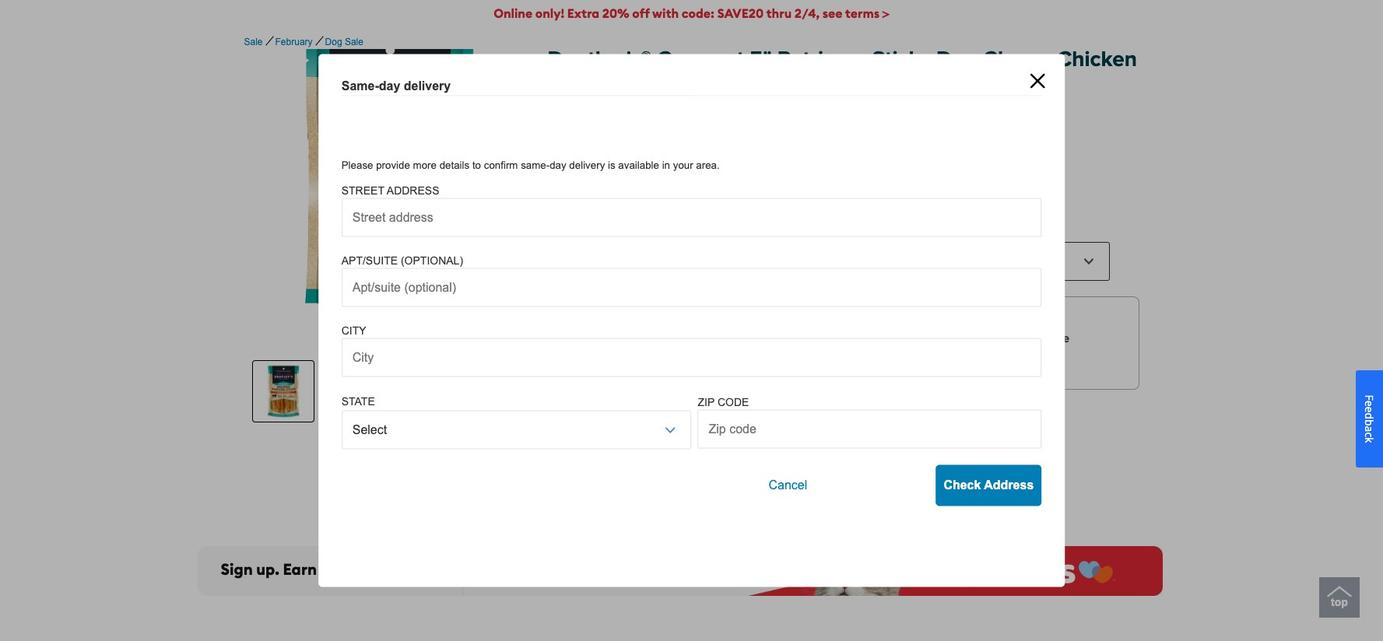 Task type: locate. For each thing, give the bounding box(es) containing it.
1 horizontal spatial with
[[691, 152, 715, 169]]

2 horizontal spatial day
[[747, 331, 769, 347]]

1 vertical spatial address
[[985, 479, 1035, 492]]

0 horizontal spatial address
[[387, 184, 440, 197]]

$49.
[[590, 560, 621, 579]]

1 vertical spatial save20
[[749, 152, 795, 169]]

to left check in the left bottom of the page
[[630, 404, 640, 419]]

points.
[[320, 560, 371, 579]]

same-day delivery down dog sale link
[[342, 79, 451, 92]]

address inside button
[[985, 479, 1035, 492]]

extra right only!
[[568, 5, 600, 21]]

address right check
[[985, 479, 1035, 492]]

extra
[[568, 5, 600, 21], [563, 152, 593, 169]]

1 horizontal spatial to
[[630, 404, 640, 419]]

-
[[1045, 47, 1052, 74]]

0 vertical spatial same-day delivery
[[342, 79, 451, 92]]

same-day delivery up the add address link
[[711, 331, 818, 347]]

same-
[[342, 79, 379, 92], [711, 331, 747, 347]]

shipping
[[415, 560, 478, 579]]

20% up get
[[596, 152, 621, 169]]

street
[[342, 184, 385, 197]]

in left your
[[662, 159, 671, 171]]

please
[[342, 159, 373, 171]]

in down pick
[[561, 362, 570, 376]]

get
[[601, 183, 621, 199]]

2 details from the top
[[563, 199, 598, 214]]

stock down up
[[573, 362, 598, 376]]

0 horizontal spatial dog
[[325, 37, 342, 48]]

check
[[643, 404, 672, 419]]

2 vertical spatial delivery
[[772, 331, 818, 347]]

0 horizontal spatial delivery
[[404, 79, 451, 92]]

up.
[[256, 560, 280, 579]]

0 vertical spatial address
[[387, 184, 440, 197]]

1 horizontal spatial address
[[985, 479, 1035, 492]]

0 horizontal spatial address
[[587, 404, 627, 419]]

interest-
[[571, 455, 613, 469]]

dog sale link
[[325, 37, 364, 48]]

1 vertical spatial extra
[[563, 152, 593, 169]]

2 vertical spatial with
[[733, 455, 755, 469]]

sticks
[[873, 47, 931, 74]]

1 vertical spatial code
[[718, 396, 750, 409]]

0 vertical spatial with
[[653, 5, 679, 21]]

free
[[613, 455, 634, 469]]

back to top image
[[1328, 580, 1353, 605]]

1 vertical spatial stock
[[573, 362, 598, 376]]

0 horizontal spatial add
[[548, 404, 568, 419]]

item
[[548, 96, 571, 111]]

Apt/suite (optional) text field
[[342, 268, 1042, 307]]

online
[[494, 5, 533, 21]]

1 vertical spatial 20%
[[596, 152, 621, 169]]

e
[[1363, 401, 1378, 407], [1363, 407, 1378, 413]]

details
[[563, 169, 598, 183], [563, 199, 598, 214]]

0 vertical spatial code
[[718, 152, 746, 169]]

0 horizontal spatial day
[[379, 79, 401, 92]]

details left is
[[563, 169, 598, 183]]

20% left off
[[603, 5, 630, 21]]

add left an
[[548, 404, 568, 419]]

2 horizontal spatial dog
[[937, 47, 978, 74]]

0 horizontal spatial stock
[[573, 362, 598, 376]]

same- inside dialog
[[342, 79, 379, 92]]

address for check address
[[985, 479, 1035, 492]]

20%
[[603, 5, 630, 21], [596, 152, 621, 169]]

gourmet
[[657, 47, 745, 74]]

1 vertical spatial delivery
[[570, 159, 605, 171]]

1.
[[973, 183, 982, 199]]

add an address to check availability add address
[[548, 404, 796, 419]]

with right $2.50
[[733, 455, 755, 469]]

0 horizontal spatial sale
[[244, 37, 263, 48]]

top
[[1332, 597, 1349, 609]]

code
[[718, 152, 746, 169], [718, 396, 750, 409]]

up
[[588, 331, 603, 347]]

buy
[[948, 183, 970, 199]]

same-
[[521, 159, 550, 171]]

0 horizontal spatial same-
[[342, 79, 379, 92]]

save20
[[718, 5, 764, 21], [749, 152, 795, 169]]

save20 left thru
[[718, 5, 764, 21]]

add right zip at the right bottom of page
[[732, 404, 752, 419]]

dog
[[325, 37, 342, 48], [937, 47, 978, 74], [700, 183, 724, 199]]

save20 inside extra 20% online only with code save20 details buy  1, get 1 25% off all dog treats excluding whimzees bulk. must buy 1. details
[[749, 152, 795, 169]]

pick up in store
[[561, 331, 648, 347]]

address
[[387, 184, 440, 197], [985, 479, 1035, 492]]

to
[[473, 159, 481, 171], [1038, 331, 1049, 347], [630, 404, 640, 419]]

sale left february
[[244, 37, 263, 48]]

dog right february
[[325, 37, 342, 48]]

sign
[[221, 560, 253, 579]]

to right details
[[473, 159, 481, 171]]

february link
[[275, 37, 313, 48]]

1 vertical spatial same-day delivery
[[711, 331, 818, 347]]

0 vertical spatial to
[[473, 159, 481, 171]]

extra 20% online only with code save20 details buy  1, get 1 25% off all dog treats excluding whimzees bulk. must buy 1. details
[[563, 152, 982, 214]]

same- down apt/suite (optional) text box
[[711, 331, 747, 347]]

with right off
[[653, 5, 679, 21]]

1 horizontal spatial same-day delivery
[[711, 331, 818, 347]]

address down more
[[387, 184, 440, 197]]

apt/suite (optional)
[[342, 254, 463, 267]]

4
[[562, 455, 568, 469]]

1 horizontal spatial add
[[732, 404, 752, 419]]

your
[[673, 159, 694, 171]]

extra up buy
[[563, 152, 593, 169]]

online only! extra 20% off with code: save20 thru 2/4, see terms > link
[[494, 5, 890, 21]]

e up d
[[1363, 401, 1378, 407]]

same- down dog sale link
[[342, 79, 379, 92]]

dialog containing same-day delivery
[[318, 54, 1066, 588]]

dog left chew
[[937, 47, 978, 74]]

e down f
[[1363, 407, 1378, 413]]

with
[[653, 5, 679, 21], [691, 152, 715, 169], [733, 455, 755, 469]]

day
[[379, 79, 401, 92], [550, 159, 567, 171], [747, 331, 769, 347]]

chicken
[[1058, 47, 1138, 74]]

sign up. earn points. free shipping on orders over $49.
[[221, 560, 621, 579]]

0 vertical spatial details
[[563, 169, 598, 183]]

1 vertical spatial to
[[1038, 331, 1049, 347]]

1 vertical spatial with
[[691, 152, 715, 169]]

address right an
[[587, 404, 627, 419]]

1 horizontal spatial address
[[755, 404, 796, 419]]

save20 up excluding
[[749, 152, 795, 169]]

stock down "ship"
[[1021, 348, 1046, 362]]

1 vertical spatial same-
[[711, 331, 747, 347]]

0 vertical spatial stock
[[1021, 348, 1046, 362]]

details link
[[563, 169, 598, 183]]

1 horizontal spatial sale
[[345, 37, 364, 48]]

1
[[624, 183, 630, 199]]

with inside extra 20% online only with code save20 details buy  1, get 1 25% off all dog treats excluding whimzees bulk. must buy 1. details
[[691, 152, 715, 169]]

c
[[1363, 432, 1378, 438]]

1 horizontal spatial stock
[[1021, 348, 1046, 362]]

details
[[440, 159, 470, 171]]

0 vertical spatial day
[[379, 79, 401, 92]]

in right up
[[606, 331, 616, 347]]

to left me
[[1038, 331, 1049, 347]]

1 horizontal spatial delivery
[[570, 159, 605, 171]]

25%
[[633, 183, 657, 199]]

address
[[587, 404, 627, 419], [755, 404, 796, 419]]

state
[[342, 395, 375, 408]]

quantity
[[548, 226, 592, 240]]

Street address text field
[[342, 198, 1042, 237]]

area.
[[697, 159, 720, 171]]

sale link
[[244, 37, 263, 48]]

is
[[608, 159, 616, 171]]

0 horizontal spatial with
[[653, 5, 679, 21]]

with right only
[[691, 152, 715, 169]]

stock
[[1021, 348, 1046, 362], [573, 362, 598, 376]]

2 horizontal spatial delivery
[[772, 331, 818, 347]]

code right zip at the right bottom of page
[[718, 396, 750, 409]]

2 e from the top
[[1363, 407, 1378, 413]]

details up quantity
[[563, 199, 598, 214]]

1 vertical spatial details
[[563, 199, 598, 214]]

1,
[[589, 183, 598, 199]]

address right zip code
[[755, 404, 796, 419]]

2 horizontal spatial with
[[733, 455, 755, 469]]

2 address from the left
[[755, 404, 796, 419]]

0 vertical spatial save20
[[718, 5, 764, 21]]

dialog
[[318, 54, 1066, 588]]

f
[[1363, 395, 1378, 401]]

1 horizontal spatial day
[[550, 159, 567, 171]]

sale right february
[[345, 37, 364, 48]]

0 vertical spatial same-
[[342, 79, 379, 92]]

an
[[571, 404, 584, 419]]

whimzees
[[824, 183, 882, 199]]

2 horizontal spatial to
[[1038, 331, 1049, 347]]

dog right all
[[700, 183, 724, 199]]

stock inside ship to me in stock
[[1021, 348, 1046, 362]]

online only! extra 20% off with code: save20 thru 2/4, see terms >
[[494, 5, 890, 21]]

in down "ship"
[[1010, 348, 1019, 362]]

code up the treats
[[718, 152, 746, 169]]

1 horizontal spatial dog
[[700, 183, 724, 199]]

20% inside extra 20% online only with code save20 details buy  1, get 1 25% off all dog treats excluding whimzees bulk. must buy 1. details
[[596, 152, 621, 169]]



Task type: vqa. For each thing, say whether or not it's contained in the screenshot.
58.99
no



Task type: describe. For each thing, give the bounding box(es) containing it.
all
[[681, 183, 697, 199]]

1 add from the left
[[548, 404, 568, 419]]

cancel
[[769, 479, 808, 492]]

save
[[925, 331, 952, 347]]

dentley's®
[[548, 47, 652, 74]]

code:
[[682, 5, 715, 21]]

available
[[619, 159, 660, 171]]

to inside ship to me in stock
[[1038, 331, 1049, 347]]

cancel link
[[769, 479, 808, 492]]

5"
[[750, 47, 772, 74]]

or
[[548, 455, 559, 469]]

in inside ship to me in stock
[[1010, 348, 1019, 362]]

extra inside extra 20% online only with code save20 details buy  1, get 1 25% off all dog treats excluding whimzees bulk. must buy 1. details
[[563, 152, 593, 169]]

(optional)
[[401, 254, 463, 267]]

terms
[[846, 5, 880, 21]]

provide
[[376, 159, 410, 171]]

in stock
[[561, 362, 598, 376]]

k
[[1363, 438, 1378, 443]]

off
[[633, 5, 650, 21]]

over
[[554, 560, 587, 579]]

dog inside extra 20% online only with code save20 details buy  1, get 1 25% off all dog treats excluding whimzees bulk. must buy 1. details
[[700, 183, 724, 199]]

zip code
[[698, 396, 750, 409]]

2/4,
[[795, 5, 820, 21]]

bulk.
[[885, 183, 914, 199]]

1 address from the left
[[587, 404, 627, 419]]

item # 5276238
[[548, 96, 625, 111]]

b
[[1363, 420, 1378, 426]]

f e e d b a c k button
[[1357, 371, 1384, 468]]

chew
[[983, 47, 1040, 74]]

on
[[481, 560, 500, 579]]

zoomin image
[[358, 340, 368, 350]]

2 sale from the left
[[345, 37, 364, 48]]

2 vertical spatial to
[[630, 404, 640, 419]]

only
[[663, 152, 688, 169]]

retriever
[[778, 47, 867, 74]]

check address button
[[936, 465, 1042, 507]]

street address
[[342, 184, 440, 197]]

d
[[1363, 413, 1378, 420]]

free
[[375, 560, 411, 579]]

$2.50
[[703, 455, 731, 469]]

city
[[342, 325, 367, 337]]

ship
[[1010, 331, 1035, 347]]

#
[[574, 96, 581, 111]]

or 4 interest-free payments of $2.50 with
[[548, 455, 758, 469]]

0 horizontal spatial to
[[473, 159, 481, 171]]

0 vertical spatial delivery
[[404, 79, 451, 92]]

code inside extra 20% online only with code save20 details buy  1, get 1 25% off all dog treats excluding whimzees bulk. must buy 1. details
[[718, 152, 746, 169]]

0 horizontal spatial same-day delivery
[[342, 79, 451, 92]]

5276238
[[581, 96, 625, 111]]

autoship & save 35%
[[860, 331, 952, 359]]

pick
[[561, 331, 585, 347]]

add address link
[[732, 404, 796, 420]]

autoship
[[860, 331, 911, 347]]

1 vertical spatial day
[[550, 159, 567, 171]]

2 add from the left
[[732, 404, 752, 419]]

0 vertical spatial 20%
[[603, 5, 630, 21]]

check
[[944, 479, 982, 492]]

off
[[660, 183, 678, 199]]

please provide more details to confirm same-day delivery is available in your area.
[[342, 159, 720, 171]]

f e e d b a c k
[[1363, 395, 1378, 443]]

dog sale
[[325, 37, 364, 48]]

see
[[823, 5, 843, 21]]

store
[[619, 331, 648, 347]]

35%
[[860, 343, 885, 359]]

2 vertical spatial day
[[747, 331, 769, 347]]

earn
[[283, 560, 317, 579]]

0 vertical spatial extra
[[568, 5, 600, 21]]

City text field
[[342, 339, 1042, 377]]

february
[[275, 37, 313, 48]]

only!
[[536, 5, 565, 21]]

of
[[690, 455, 700, 469]]

a
[[1363, 426, 1378, 432]]

online
[[624, 152, 659, 169]]

must
[[917, 183, 945, 199]]

1 e from the top
[[1363, 401, 1378, 407]]

Zip code text field
[[698, 410, 1042, 449]]

orders
[[504, 560, 551, 579]]

buy
[[563, 183, 586, 199]]

1 details from the top
[[563, 169, 598, 183]]

&
[[914, 331, 922, 347]]

availability
[[675, 404, 728, 419]]

treats
[[727, 183, 762, 199]]

address for street address
[[387, 184, 440, 197]]

1 horizontal spatial same-
[[711, 331, 747, 347]]

zip
[[698, 396, 715, 409]]

dentley's® gourmet 5" retriever sticks dog chew - chicken
[[548, 47, 1138, 74]]

1 sale from the left
[[244, 37, 263, 48]]

ship to me in stock
[[1010, 331, 1070, 362]]

confirm
[[484, 159, 518, 171]]

apt/suite
[[342, 254, 398, 267]]



